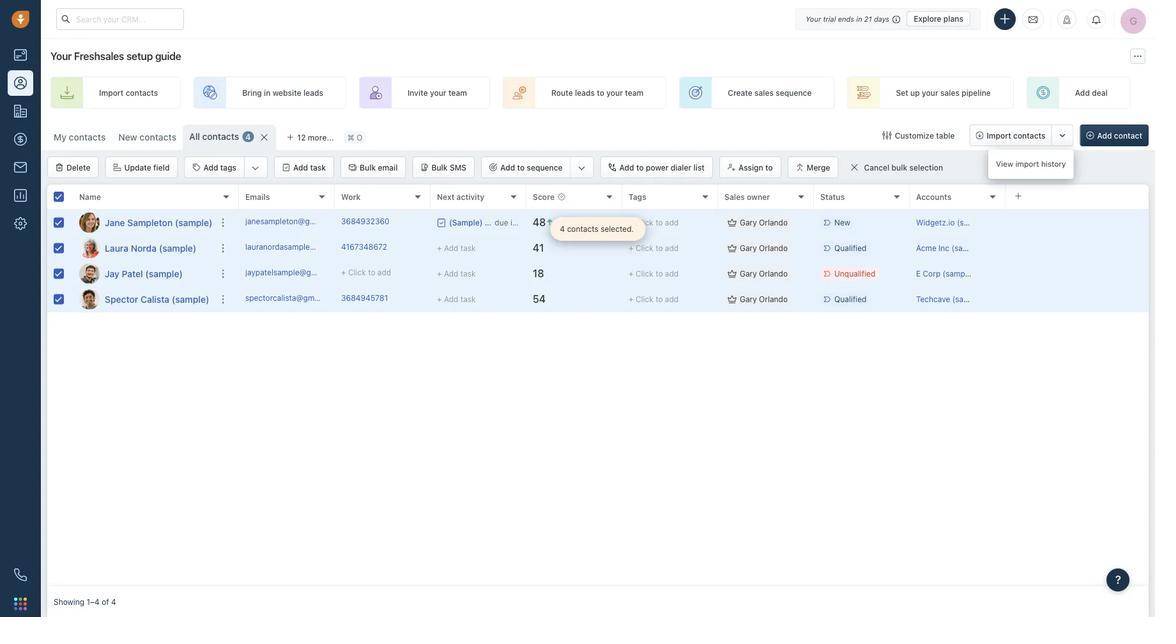 Task type: locate. For each thing, give the bounding box(es) containing it.
invite your team
[[408, 88, 467, 97]]

1 vertical spatial import contacts
[[987, 131, 1046, 140]]

1 horizontal spatial sequence
[[776, 88, 812, 97]]

press space to deselect this row. row containing laura norda (sample)
[[47, 236, 239, 261]]

2 qualified from the top
[[835, 295, 867, 304]]

2 gary from the top
[[740, 244, 757, 253]]

3684932360
[[341, 217, 390, 226]]

3 + add task from the top
[[437, 295, 476, 304]]

add task button
[[274, 157, 334, 178]]

widgetz.io
[[917, 218, 956, 227]]

import contacts inside import contacts link
[[99, 88, 158, 97]]

laura norda (sample) link
[[105, 242, 197, 255]]

2 your from the left
[[607, 88, 623, 97]]

leads right website
[[304, 88, 323, 97]]

j image left jay
[[79, 264, 100, 284]]

import contacts for import contacts link
[[99, 88, 158, 97]]

qualified down unqualified
[[835, 295, 867, 304]]

selection
[[910, 163, 944, 172]]

0 vertical spatial new
[[119, 132, 137, 143]]

⌘
[[348, 133, 355, 142]]

freshworks switcher image
[[14, 598, 27, 611]]

widgetz.io (sample) link
[[917, 218, 989, 227]]

1 vertical spatial in
[[264, 88, 271, 97]]

press space to deselect this row. row containing 41
[[239, 236, 1150, 261]]

4 inside "all contacts 4"
[[246, 132, 251, 141]]

3 orlando from the top
[[760, 269, 788, 278]]

1 vertical spatial qualified
[[835, 295, 867, 304]]

new contacts button
[[112, 125, 183, 150], [119, 132, 177, 143]]

task
[[310, 163, 326, 172], [461, 244, 476, 253], [461, 269, 476, 278], [461, 295, 476, 304]]

cancel
[[865, 163, 890, 172]]

sales owner
[[725, 192, 771, 201]]

next activity
[[437, 192, 485, 201]]

contacts left selected.
[[568, 225, 599, 234]]

contact
[[1115, 131, 1143, 140]]

0 vertical spatial j image
[[79, 213, 100, 233]]

3 gary orlando from the top
[[740, 269, 788, 278]]

status
[[821, 192, 845, 201]]

your left freshsales
[[51, 50, 72, 62]]

bring
[[242, 88, 262, 97]]

1 vertical spatial import
[[987, 131, 1012, 140]]

import inside import contacts button
[[987, 131, 1012, 140]]

2 + add task from the top
[[437, 269, 476, 278]]

contacts right my
[[69, 132, 106, 143]]

(sample) for jane sampleton (sample)
[[175, 217, 213, 228]]

1 horizontal spatial your
[[806, 15, 822, 23]]

bulk email button
[[341, 157, 406, 178]]

18
[[533, 268, 544, 280]]

1 horizontal spatial leads
[[575, 88, 595, 97]]

sales left pipeline
[[941, 88, 960, 97]]

add for 41
[[665, 244, 679, 253]]

bulk sms button
[[413, 157, 475, 178]]

0 horizontal spatial your
[[51, 50, 72, 62]]

12 more...
[[298, 133, 334, 142]]

0 horizontal spatial sequence
[[527, 163, 563, 172]]

container_wx8msf4aqz5i3rn1 image
[[883, 131, 892, 140], [437, 218, 446, 227], [728, 218, 737, 227], [728, 244, 737, 253], [728, 269, 737, 278], [728, 295, 737, 304]]

add to power dialer list button
[[601, 157, 713, 178]]

jane
[[105, 217, 125, 228]]

3 cell from the top
[[1006, 261, 1150, 286]]

add for add deal
[[1076, 88, 1091, 97]]

gary orlando for 41
[[740, 244, 788, 253]]

0 horizontal spatial your
[[430, 88, 447, 97]]

1 vertical spatial your
[[51, 50, 72, 62]]

0 horizontal spatial team
[[449, 88, 467, 97]]

bulk inside "button"
[[432, 163, 448, 172]]

plans
[[944, 14, 964, 23]]

tags
[[220, 163, 237, 172]]

import down your freshsales setup guide
[[99, 88, 124, 97]]

bulk left email
[[360, 163, 376, 172]]

setup
[[126, 50, 153, 62]]

import contacts button
[[970, 125, 1053, 146]]

add for add task
[[294, 163, 308, 172]]

qualified up unqualified
[[835, 244, 867, 253]]

0 horizontal spatial new
[[119, 132, 137, 143]]

field
[[153, 163, 170, 172]]

2 leads from the left
[[575, 88, 595, 97]]

3 your from the left
[[923, 88, 939, 97]]

all contacts link
[[189, 130, 239, 143]]

j image
[[79, 213, 100, 233], [79, 264, 100, 284]]

add to power dialer list
[[620, 163, 705, 172]]

add contact button
[[1081, 125, 1150, 146]]

+ add task for 41
[[437, 244, 476, 253]]

new for new contacts
[[119, 132, 137, 143]]

1 leads from the left
[[304, 88, 323, 97]]

+ click to add for 41
[[629, 244, 679, 253]]

spectorcalista@gmail.com link
[[246, 293, 340, 306]]

team
[[449, 88, 467, 97], [625, 88, 644, 97]]

4 right 48
[[560, 225, 565, 234]]

4 right all contacts link
[[246, 132, 251, 141]]

1 horizontal spatial import contacts
[[987, 131, 1046, 140]]

bulk
[[360, 163, 376, 172], [432, 163, 448, 172]]

import contacts link
[[51, 77, 181, 109]]

2 team from the left
[[625, 88, 644, 97]]

0 horizontal spatial 4
[[111, 598, 116, 607]]

1 horizontal spatial bulk
[[432, 163, 448, 172]]

import contacts inside import contacts button
[[987, 131, 1046, 140]]

1 orlando from the top
[[760, 218, 788, 227]]

1 horizontal spatial import
[[987, 131, 1012, 140]]

your right invite
[[430, 88, 447, 97]]

4 orlando from the top
[[760, 295, 788, 304]]

j image left jane
[[79, 213, 100, 233]]

tags
[[629, 192, 647, 201]]

sequence up "score" at top
[[527, 163, 563, 172]]

press space to deselect this row. row containing 48
[[239, 210, 1150, 236]]

your right route
[[607, 88, 623, 97]]

activity
[[457, 192, 485, 201]]

2 + click to add from the top
[[629, 244, 679, 253]]

1 horizontal spatial team
[[625, 88, 644, 97]]

+ click to add for 54
[[629, 295, 679, 304]]

1 bulk from the left
[[360, 163, 376, 172]]

container_wx8msf4aqz5i3rn1 image for widgetz.io
[[728, 218, 737, 227]]

0 vertical spatial in
[[857, 15, 863, 23]]

sequence inside button
[[527, 163, 563, 172]]

in
[[857, 15, 863, 23], [264, 88, 271, 97]]

1 qualified from the top
[[835, 244, 867, 253]]

gary orlando for 54
[[740, 295, 788, 304]]

(sample) up "acme inc (sample)"
[[958, 218, 989, 227]]

spector calista (sample)
[[105, 294, 209, 305]]

(sample) down jane sampleton (sample) link
[[159, 243, 197, 253]]

2 vertical spatial 4
[[111, 598, 116, 607]]

3 gary from the top
[[740, 269, 757, 278]]

phone element
[[8, 563, 33, 588]]

janesampleton@gmail.com link
[[246, 216, 342, 230]]

(sample) right the sampleton
[[175, 217, 213, 228]]

import for import contacts link
[[99, 88, 124, 97]]

2 orlando from the top
[[760, 244, 788, 253]]

e corp (sample) link
[[917, 269, 975, 278]]

0 vertical spatial qualified
[[835, 244, 867, 253]]

row group
[[47, 210, 239, 313], [239, 210, 1150, 313]]

0 vertical spatial import contacts
[[99, 88, 158, 97]]

customize table
[[896, 131, 955, 140]]

sequence right create
[[776, 88, 812, 97]]

2 horizontal spatial 4
[[560, 225, 565, 234]]

0 horizontal spatial bulk
[[360, 163, 376, 172]]

update
[[124, 163, 151, 172]]

(sample) up 'spector calista (sample)'
[[145, 269, 183, 279]]

41
[[533, 242, 544, 254]]

new up update
[[119, 132, 137, 143]]

contacts up view import history
[[1014, 131, 1046, 140]]

(sample)
[[175, 217, 213, 228], [958, 218, 989, 227], [159, 243, 197, 253], [952, 244, 984, 253], [145, 269, 183, 279], [943, 269, 975, 278], [172, 294, 209, 305], [953, 295, 985, 304]]

0 vertical spatial 4
[[246, 132, 251, 141]]

(sample) for jay patel (sample)
[[145, 269, 183, 279]]

4 right of
[[111, 598, 116, 607]]

1 vertical spatial 4
[[560, 225, 565, 234]]

gary
[[740, 218, 757, 227], [740, 244, 757, 253], [740, 269, 757, 278], [740, 295, 757, 304]]

spector calista (sample) link
[[105, 293, 209, 306]]

set
[[897, 88, 909, 97]]

2 row group from the left
[[239, 210, 1150, 313]]

gary orlando
[[740, 218, 788, 227], [740, 244, 788, 253], [740, 269, 788, 278], [740, 295, 788, 304]]

54
[[533, 293, 546, 305]]

4 gary orlando from the top
[[740, 295, 788, 304]]

history
[[1042, 160, 1067, 168]]

explore
[[914, 14, 942, 23]]

0 vertical spatial + add task
[[437, 244, 476, 253]]

1 gary orlando from the top
[[740, 218, 788, 227]]

press space to deselect this row. row
[[47, 210, 239, 236], [239, 210, 1150, 236], [47, 236, 239, 261], [239, 236, 1150, 261], [47, 261, 239, 287], [239, 261, 1150, 287], [47, 287, 239, 313], [239, 287, 1150, 313]]

add for add to power dialer list
[[620, 163, 635, 172]]

leads right route
[[575, 88, 595, 97]]

0 horizontal spatial import contacts
[[99, 88, 158, 97]]

bulk for bulk sms
[[432, 163, 448, 172]]

your
[[430, 88, 447, 97], [607, 88, 623, 97], [923, 88, 939, 97]]

in right bring
[[264, 88, 271, 97]]

2 horizontal spatial your
[[923, 88, 939, 97]]

task for 54
[[461, 295, 476, 304]]

1 vertical spatial j image
[[79, 264, 100, 284]]

1 horizontal spatial 4
[[246, 132, 251, 141]]

cell
[[1006, 210, 1150, 235], [1006, 236, 1150, 261], [1006, 261, 1150, 286], [1006, 287, 1150, 312]]

delete button
[[47, 157, 99, 178]]

import for import contacts button
[[987, 131, 1012, 140]]

sequence
[[776, 88, 812, 97], [527, 163, 563, 172]]

0 vertical spatial import
[[99, 88, 124, 97]]

your left trial
[[806, 15, 822, 23]]

add inside button
[[294, 163, 308, 172]]

your
[[806, 15, 822, 23], [51, 50, 72, 62]]

orlando for 18
[[760, 269, 788, 278]]

0 horizontal spatial leads
[[304, 88, 323, 97]]

2 cell from the top
[[1006, 236, 1150, 261]]

0 vertical spatial your
[[806, 15, 822, 23]]

selected.
[[601, 225, 634, 234]]

12
[[298, 133, 306, 142]]

set up your sales pipeline
[[897, 88, 992, 97]]

0 horizontal spatial import
[[99, 88, 124, 97]]

1 vertical spatial new
[[835, 218, 851, 227]]

import contacts down "setup"
[[99, 88, 158, 97]]

1 horizontal spatial new
[[835, 218, 851, 227]]

import up view
[[987, 131, 1012, 140]]

import contacts up import
[[987, 131, 1046, 140]]

s image
[[79, 289, 100, 310]]

add to sequence group
[[482, 157, 594, 178]]

gary for 54
[[740, 295, 757, 304]]

container_wx8msf4aqz5i3rn1 image
[[851, 163, 860, 172]]

0 horizontal spatial in
[[264, 88, 271, 97]]

1 vertical spatial + add task
[[437, 269, 476, 278]]

new down status
[[835, 218, 851, 227]]

(sample) right inc
[[952, 244, 984, 253]]

jaypatelsample@gmail.com + click to add
[[246, 268, 391, 277]]

patel
[[122, 269, 143, 279]]

contacts inside button
[[1014, 131, 1046, 140]]

your right up
[[923, 88, 939, 97]]

1 j image from the top
[[79, 213, 100, 233]]

bulk inside button
[[360, 163, 376, 172]]

(sample) right calista
[[172, 294, 209, 305]]

new inside row group
[[835, 218, 851, 227]]

2 vertical spatial + add task
[[437, 295, 476, 304]]

assign to button
[[720, 157, 782, 178]]

container_wx8msf4aqz5i3rn1 image for techcave
[[728, 295, 737, 304]]

3 + click to add from the top
[[629, 269, 679, 278]]

import inside import contacts link
[[99, 88, 124, 97]]

1 vertical spatial sequence
[[527, 163, 563, 172]]

1 row group from the left
[[47, 210, 239, 313]]

0 horizontal spatial sales
[[755, 88, 774, 97]]

add
[[665, 218, 679, 227], [665, 244, 679, 253], [378, 268, 391, 277], [665, 269, 679, 278], [665, 295, 679, 304]]

0 vertical spatial sequence
[[776, 88, 812, 97]]

1 horizontal spatial your
[[607, 88, 623, 97]]

norda
[[131, 243, 157, 253]]

1 horizontal spatial sales
[[941, 88, 960, 97]]

2 j image from the top
[[79, 264, 100, 284]]

(sample) right corp
[[943, 269, 975, 278]]

1 + add task from the top
[[437, 244, 476, 253]]

cell for 18
[[1006, 261, 1150, 286]]

add
[[1076, 88, 1091, 97], [1098, 131, 1113, 140], [204, 163, 218, 172], [294, 163, 308, 172], [501, 163, 515, 172], [620, 163, 635, 172], [444, 244, 459, 253], [444, 269, 459, 278], [444, 295, 459, 304]]

janesampleton@gmail.com 3684932360
[[246, 217, 390, 226]]

+ add task for 54
[[437, 295, 476, 304]]

1 horizontal spatial in
[[857, 15, 863, 23]]

sequence for add to sequence
[[527, 163, 563, 172]]

sequence for create sales sequence
[[776, 88, 812, 97]]

2 bulk from the left
[[432, 163, 448, 172]]

phone image
[[14, 569, 27, 582]]

inc
[[939, 244, 950, 253]]

2 gary orlando from the top
[[740, 244, 788, 253]]

bulk for bulk email
[[360, 163, 376, 172]]

in left 21 on the right top of the page
[[857, 15, 863, 23]]

your freshsales setup guide
[[51, 50, 181, 62]]

sales right create
[[755, 88, 774, 97]]

laura
[[105, 243, 129, 253]]

add to sequence
[[501, 163, 563, 172]]

l image
[[79, 238, 100, 259]]

row group containing 48
[[239, 210, 1150, 313]]

dialer
[[671, 163, 692, 172]]

techcave
[[917, 295, 951, 304]]

contacts right all
[[202, 131, 239, 142]]

press space to deselect this row. row containing jay patel (sample)
[[47, 261, 239, 287]]

4 gary from the top
[[740, 295, 757, 304]]

4 + click to add from the top
[[629, 295, 679, 304]]

j image for jane sampleton (sample)
[[79, 213, 100, 233]]

grid
[[47, 183, 1150, 587]]

to
[[597, 88, 605, 97], [518, 163, 525, 172], [637, 163, 644, 172], [766, 163, 773, 172], [656, 218, 663, 227], [656, 244, 663, 253], [368, 268, 376, 277], [656, 269, 663, 278], [656, 295, 663, 304]]

4 cell from the top
[[1006, 287, 1150, 312]]

add for add contact
[[1098, 131, 1113, 140]]

bulk left sms
[[432, 163, 448, 172]]



Task type: vqa. For each thing, say whether or not it's contained in the screenshot.
1st GARY ORLANDO from the bottom of the page
yes



Task type: describe. For each thing, give the bounding box(es) containing it.
merge
[[807, 163, 831, 172]]

(sample) for e corp (sample)
[[943, 269, 975, 278]]

press space to deselect this row. row containing spector calista (sample)
[[47, 287, 239, 313]]

power
[[646, 163, 669, 172]]

add for add tags
[[204, 163, 218, 172]]

work
[[341, 192, 361, 201]]

score
[[533, 192, 555, 201]]

e
[[917, 269, 921, 278]]

lauranordasample@gmail.com link
[[246, 242, 354, 255]]

trial
[[824, 15, 837, 23]]

route
[[552, 88, 573, 97]]

sms
[[450, 163, 467, 172]]

bring in website leads
[[242, 88, 323, 97]]

task for 41
[[461, 244, 476, 253]]

add deal link
[[1027, 77, 1131, 109]]

add for 18
[[665, 269, 679, 278]]

+ click to add for 18
[[629, 269, 679, 278]]

spectorcalista@gmail.com
[[246, 294, 340, 303]]

to inside add to sequence button
[[518, 163, 525, 172]]

1 + click to add from the top
[[629, 218, 679, 227]]

create sales sequence
[[728, 88, 812, 97]]

invite
[[408, 88, 428, 97]]

3684945781 link
[[341, 293, 388, 306]]

all
[[189, 131, 200, 142]]

my contacts
[[54, 132, 106, 143]]

email image
[[1029, 14, 1038, 24]]

container_wx8msf4aqz5i3rn1 image inside customize table button
[[883, 131, 892, 140]]

acme inc (sample)
[[917, 244, 984, 253]]

container_wx8msf4aqz5i3rn1 image for acme
[[728, 244, 737, 253]]

leads inside the bring in website leads 'link'
[[304, 88, 323, 97]]

cell for 41
[[1006, 236, 1150, 261]]

angle down image
[[578, 162, 586, 175]]

(sample) for laura norda (sample)
[[159, 243, 197, 253]]

to inside "route leads to your team" link
[[597, 88, 605, 97]]

3684932360 link
[[341, 216, 390, 230]]

name
[[79, 192, 101, 201]]

update field button
[[105, 157, 178, 178]]

to inside assign to button
[[766, 163, 773, 172]]

your for your freshsales setup guide
[[51, 50, 72, 62]]

press space to deselect this row. row containing 18
[[239, 261, 1150, 287]]

up
[[911, 88, 920, 97]]

view
[[997, 160, 1014, 168]]

name row
[[47, 185, 239, 210]]

o
[[357, 133, 363, 142]]

jaypatelsample@gmail.com
[[246, 268, 344, 277]]

set up your sales pipeline link
[[848, 77, 1015, 109]]

my
[[54, 132, 66, 143]]

qualified for 54
[[835, 295, 867, 304]]

contacts up field
[[140, 132, 177, 143]]

laura norda (sample)
[[105, 243, 197, 253]]

⌘ o
[[348, 133, 363, 142]]

update field
[[124, 163, 170, 172]]

route leads to your team
[[552, 88, 644, 97]]

4 inside grid
[[560, 225, 565, 234]]

acme inc (sample) link
[[917, 244, 984, 253]]

import
[[1016, 160, 1040, 168]]

container_wx8msf4aqz5i3rn1 image for e
[[728, 269, 737, 278]]

orlando for 54
[[760, 295, 788, 304]]

orlando for 41
[[760, 244, 788, 253]]

ends
[[839, 15, 855, 23]]

jay patel (sample) link
[[105, 268, 183, 280]]

click for 54
[[636, 295, 654, 304]]

gary orlando for 18
[[740, 269, 788, 278]]

row group containing jane sampleton (sample)
[[47, 210, 239, 313]]

1 sales from the left
[[755, 88, 774, 97]]

techcave (sample)
[[917, 295, 985, 304]]

name column header
[[73, 185, 239, 210]]

widgetz.io (sample)
[[917, 218, 989, 227]]

view import history menu item
[[989, 153, 1074, 175]]

1–4
[[87, 598, 100, 607]]

cancel bulk selection
[[865, 163, 944, 172]]

press space to deselect this row. row containing jane sampleton (sample)
[[47, 210, 239, 236]]

days
[[875, 15, 890, 23]]

gary for 18
[[740, 269, 757, 278]]

Search your CRM... text field
[[56, 8, 184, 30]]

1 gary from the top
[[740, 218, 757, 227]]

cell for 54
[[1006, 287, 1150, 312]]

add for 54
[[665, 295, 679, 304]]

delete
[[66, 163, 90, 172]]

create
[[728, 88, 753, 97]]

bring in website leads link
[[194, 77, 346, 109]]

new for new
[[835, 218, 851, 227]]

merge button
[[788, 157, 839, 178]]

12 more... button
[[280, 129, 341, 146]]

in inside the bring in website leads 'link'
[[264, 88, 271, 97]]

+ add task for 18
[[437, 269, 476, 278]]

add tags
[[204, 163, 237, 172]]

task for 18
[[461, 269, 476, 278]]

2 sales from the left
[[941, 88, 960, 97]]

click for 41
[[636, 244, 654, 253]]

jay
[[105, 269, 120, 279]]

techcave (sample) link
[[917, 295, 985, 304]]

calista
[[141, 294, 170, 305]]

48
[[533, 216, 546, 229]]

grid containing 48
[[47, 183, 1150, 587]]

owner
[[747, 192, 771, 201]]

import contacts group
[[970, 125, 1074, 146]]

customize
[[896, 131, 935, 140]]

bulk email
[[360, 163, 398, 172]]

import contacts for import contacts button
[[987, 131, 1046, 140]]

your for your trial ends in 21 days
[[806, 15, 822, 23]]

angle down image
[[252, 162, 260, 175]]

j image for jay patel (sample)
[[79, 264, 100, 284]]

qualified for 41
[[835, 244, 867, 253]]

emails
[[246, 192, 270, 201]]

leads inside "route leads to your team" link
[[575, 88, 595, 97]]

spector
[[105, 294, 138, 305]]

(sample) down e corp (sample)
[[953, 295, 985, 304]]

21
[[865, 15, 873, 23]]

press space to deselect this row. row containing 54
[[239, 287, 1150, 313]]

gary for 41
[[740, 244, 757, 253]]

task inside add task button
[[310, 163, 326, 172]]

e corp (sample)
[[917, 269, 975, 278]]

click for 18
[[636, 269, 654, 278]]

add tags group
[[184, 157, 268, 178]]

list
[[694, 163, 705, 172]]

your trial ends in 21 days
[[806, 15, 890, 23]]

more...
[[308, 133, 334, 142]]

1 team from the left
[[449, 88, 467, 97]]

add for add to sequence
[[501, 163, 515, 172]]

deal
[[1093, 88, 1108, 97]]

1 cell from the top
[[1006, 210, 1150, 235]]

sales
[[725, 192, 745, 201]]

guide
[[155, 50, 181, 62]]

4167348672
[[341, 243, 388, 251]]

4 contacts selected.
[[560, 225, 634, 234]]

1 your from the left
[[430, 88, 447, 97]]

(sample) for acme inc (sample)
[[952, 244, 984, 253]]

assign to
[[739, 163, 773, 172]]

add deal
[[1076, 88, 1108, 97]]

to inside add to power dialer list button
[[637, 163, 644, 172]]

bulk
[[892, 163, 908, 172]]

jaypatelsample@gmail.com link
[[246, 267, 344, 281]]

janesampleton@gmail.com
[[246, 217, 342, 226]]

showing 1–4 of 4
[[54, 598, 116, 607]]

(sample) for spector calista (sample)
[[172, 294, 209, 305]]

contacts down "setup"
[[126, 88, 158, 97]]



